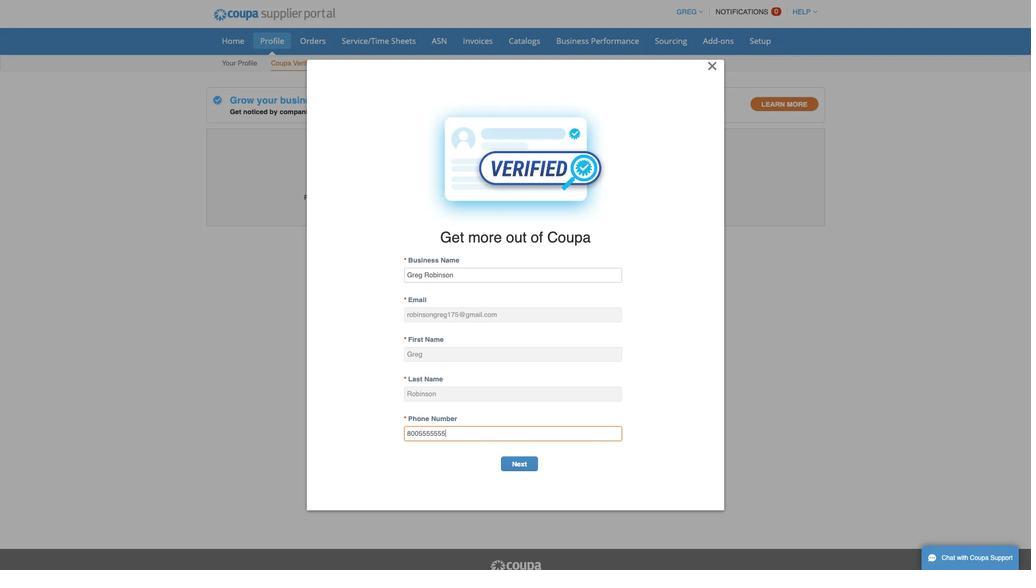 Task type: vqa. For each thing, say whether or not it's contained in the screenshot.
Information
no



Task type: describe. For each thing, give the bounding box(es) containing it.
trusted
[[548, 109, 566, 116]]

coupa down seen
[[390, 137, 411, 145]]

profile link
[[253, 33, 291, 49]]

coupa inside dialog
[[547, 229, 591, 246]]

your profile link
[[221, 57, 258, 71]]

number
[[431, 415, 457, 423]]

year
[[485, 137, 499, 145]]

searching
[[472, 109, 497, 116]]

sourcing link
[[648, 33, 694, 49]]

* for * business name
[[404, 256, 407, 264]]

buy
[[524, 109, 534, 116]]

name for * last name
[[424, 376, 443, 383]]

0 vertical spatial verified
[[293, 59, 316, 67]]

* for * first name
[[404, 336, 407, 344]]

your
[[222, 59, 236, 67]]

0 vertical spatial business
[[556, 35, 589, 46]]

coupa verified
[[271, 59, 316, 67]]

sourcing
[[655, 35, 687, 46]]

grow
[[230, 95, 254, 106]]

$549 per year
[[454, 137, 499, 145]]

0 vertical spatial of
[[324, 194, 330, 202]]

more
[[787, 100, 808, 108]]

name for * first name
[[425, 336, 444, 344]]

chat
[[942, 555, 955, 562]]

get for get coupa verified
[[376, 137, 388, 145]]

out
[[506, 229, 527, 246]]

add-ons
[[703, 35, 734, 46]]

performance
[[591, 35, 639, 46]]

learn
[[762, 100, 785, 108]]

name for * business name
[[441, 256, 460, 264]]

proof of identity
[[304, 194, 357, 202]]

0 horizontal spatial coupa supplier portal image
[[206, 2, 342, 28]]

companies
[[280, 108, 316, 116]]

yours.
[[609, 109, 625, 116]]

service/time sheets
[[342, 35, 416, 46]]

get for get noticed by companies spending billions! be seen by customers when they're searching coupa to buy from trusted businesses like yours.
[[230, 108, 241, 116]]

coupa down profile link
[[271, 59, 291, 67]]

0 horizontal spatial by
[[270, 108, 278, 116]]

setup link
[[743, 33, 778, 49]]

service/time
[[342, 35, 389, 46]]

* for * email
[[404, 296, 407, 304]]

first
[[408, 336, 423, 344]]

get coupa verified
[[376, 137, 438, 145]]

customers
[[409, 109, 436, 116]]

add-
[[703, 35, 721, 46]]

to
[[518, 109, 523, 116]]

your profile
[[222, 59, 257, 67]]

add-ons link
[[696, 33, 741, 49]]

spending
[[317, 108, 348, 116]]

they're
[[453, 109, 470, 116]]

* first name
[[404, 336, 444, 344]]

coupa right chat at the right bottom of the page
[[970, 555, 989, 562]]

premium
[[330, 59, 357, 67]]

close image
[[707, 61, 718, 72]]

0 horizontal spatial support
[[359, 59, 383, 67]]

sheets
[[391, 35, 416, 46]]

invoices
[[463, 35, 493, 46]]

when
[[437, 109, 451, 116]]

by inside get noticed by companies spending billions! be seen by customers when they're searching coupa to buy from trusted businesses like yours.
[[401, 109, 407, 116]]

ons
[[721, 35, 734, 46]]



Task type: locate. For each thing, give the bounding box(es) containing it.
1 vertical spatial with
[[957, 555, 969, 562]]

identity
[[332, 194, 357, 202]]

1 vertical spatial profile
[[238, 59, 257, 67]]

profile
[[260, 35, 284, 46], [238, 59, 257, 67]]

3 * from the top
[[404, 336, 407, 344]]

learn more
[[762, 100, 808, 108]]

0 vertical spatial with
[[324, 95, 343, 106]]

home link
[[215, 33, 251, 49]]

1 vertical spatial support
[[991, 555, 1013, 562]]

of inside dialog
[[531, 229, 543, 246]]

* phone number
[[404, 415, 457, 423]]

1 horizontal spatial of
[[531, 229, 543, 246]]

2 vertical spatial name
[[424, 376, 443, 383]]

business performance
[[556, 35, 639, 46]]

0 vertical spatial get
[[230, 108, 241, 116]]

2 horizontal spatial verified
[[413, 137, 438, 145]]

1 horizontal spatial verified
[[378, 95, 413, 106]]

name
[[441, 256, 460, 264], [425, 336, 444, 344], [424, 376, 443, 383]]

email
[[408, 296, 427, 304]]

by
[[270, 108, 278, 116], [401, 109, 407, 116]]

orders link
[[293, 33, 333, 49]]

* for * last name
[[404, 376, 407, 383]]

2 vertical spatial verified
[[413, 137, 438, 145]]

* left first
[[404, 336, 407, 344]]

with
[[324, 95, 343, 106], [957, 555, 969, 562]]

get for get more out of coupa
[[440, 229, 464, 246]]

by down your
[[270, 108, 278, 116]]

$549
[[456, 137, 472, 145]]

learn more link
[[750, 97, 819, 111]]

0 vertical spatial support
[[359, 59, 383, 67]]

1 vertical spatial verified
[[378, 95, 413, 106]]

* left the phone
[[404, 415, 407, 423]]

more
[[468, 229, 502, 246]]

coupa supplier portal image
[[206, 2, 342, 28], [489, 560, 542, 571]]

chat with coupa support button
[[922, 547, 1019, 571]]

next
[[512, 461, 527, 469]]

* up * email
[[404, 256, 407, 264]]

1 horizontal spatial get
[[376, 137, 388, 145]]

business performance link
[[550, 33, 646, 49]]

* email
[[404, 296, 427, 304]]

verified down orders
[[293, 59, 316, 67]]

* business name
[[404, 256, 460, 264]]

4 * from the top
[[404, 376, 407, 383]]

get noticed by companies spending billions! be seen by customers when they're searching coupa to buy from trusted businesses like yours.
[[230, 108, 625, 116]]

1 horizontal spatial with
[[957, 555, 969, 562]]

0 vertical spatial profile
[[260, 35, 284, 46]]

premium support
[[330, 59, 383, 67]]

get inside dialog
[[440, 229, 464, 246]]

1 vertical spatial business
[[408, 256, 439, 264]]

2 vertical spatial get
[[440, 229, 464, 246]]

business left performance
[[556, 35, 589, 46]]

orders
[[300, 35, 326, 46]]

get down grow
[[230, 108, 241, 116]]

service/time sheets link
[[335, 33, 423, 49]]

setup
[[750, 35, 771, 46]]

get up * business name
[[440, 229, 464, 246]]

of
[[324, 194, 330, 202], [531, 229, 543, 246]]

0 horizontal spatial verified
[[293, 59, 316, 67]]

next button
[[501, 457, 538, 472]]

verified
[[293, 59, 316, 67], [378, 95, 413, 106], [413, 137, 438, 145]]

* for * phone number
[[404, 415, 407, 423]]

per
[[473, 137, 483, 145]]

2 * from the top
[[404, 296, 407, 304]]

coupa inside get noticed by companies spending billions! be seen by customers when they're searching coupa to buy from trusted businesses like yours.
[[499, 109, 516, 116]]

1 horizontal spatial profile
[[260, 35, 284, 46]]

coupa up billions!
[[346, 95, 375, 106]]

premium support link
[[329, 57, 384, 71]]

get
[[230, 108, 241, 116], [376, 137, 388, 145], [440, 229, 464, 246]]

businesses
[[568, 109, 597, 116]]

0 horizontal spatial of
[[324, 194, 330, 202]]

get down be
[[376, 137, 388, 145]]

from
[[535, 109, 547, 116]]

of right out
[[531, 229, 543, 246]]

phone
[[408, 415, 429, 423]]

verified up seen
[[378, 95, 413, 106]]

get more out of coupa dialog
[[307, 60, 724, 511]]

1 horizontal spatial by
[[401, 109, 407, 116]]

* left email
[[404, 296, 407, 304]]

0 horizontal spatial get
[[230, 108, 241, 116]]

1 vertical spatial get
[[376, 137, 388, 145]]

proof
[[304, 194, 322, 202]]

5 * from the top
[[404, 415, 407, 423]]

support inside 'button'
[[991, 555, 1013, 562]]

get coupa verified button
[[365, 133, 449, 148]]

catalogs
[[509, 35, 541, 46]]

0 vertical spatial coupa supplier portal image
[[206, 2, 342, 28]]

chat with coupa support
[[942, 555, 1013, 562]]

like
[[599, 109, 607, 116]]

coupa verified link
[[270, 57, 317, 71]]

get inside 'button'
[[376, 137, 388, 145]]

coupa right out
[[547, 229, 591, 246]]

grow your business with coupa verified
[[227, 95, 413, 106]]

get more out of coupa
[[440, 229, 591, 246]]

verified down customers
[[413, 137, 438, 145]]

catalogs link
[[502, 33, 547, 49]]

1 vertical spatial of
[[531, 229, 543, 246]]

2 horizontal spatial get
[[440, 229, 464, 246]]

with right chat at the right bottom of the page
[[957, 555, 969, 562]]

*
[[404, 256, 407, 264], [404, 296, 407, 304], [404, 336, 407, 344], [404, 376, 407, 383], [404, 415, 407, 423]]

* last name
[[404, 376, 443, 383]]

last
[[408, 376, 422, 383]]

asn link
[[425, 33, 454, 49]]

billions!
[[350, 108, 376, 116]]

0 vertical spatial name
[[441, 256, 460, 264]]

* left last
[[404, 376, 407, 383]]

0 horizontal spatial with
[[324, 95, 343, 106]]

1 vertical spatial name
[[425, 336, 444, 344]]

1 horizontal spatial business
[[556, 35, 589, 46]]

coupa left to
[[499, 109, 516, 116]]

business up email
[[408, 256, 439, 264]]

asn
[[432, 35, 447, 46]]

1 horizontal spatial coupa supplier portal image
[[489, 560, 542, 571]]

support
[[359, 59, 383, 67], [991, 555, 1013, 562]]

profile right the "your"
[[238, 59, 257, 67]]

1 * from the top
[[404, 256, 407, 264]]

seen
[[387, 109, 400, 116]]

invoices link
[[456, 33, 500, 49]]

verified inside 'button'
[[413, 137, 438, 145]]

business inside get more out of coupa dialog
[[408, 256, 439, 264]]

profile up coupa verified
[[260, 35, 284, 46]]

by right seen
[[401, 109, 407, 116]]

business
[[280, 95, 321, 106]]

home
[[222, 35, 244, 46]]

1 horizontal spatial support
[[991, 555, 1013, 562]]

with up spending
[[324, 95, 343, 106]]

0 horizontal spatial business
[[408, 256, 439, 264]]

None text field
[[404, 268, 622, 283], [404, 308, 622, 323], [404, 348, 622, 363], [404, 387, 622, 402], [404, 427, 622, 442], [404, 268, 622, 283], [404, 308, 622, 323], [404, 348, 622, 363], [404, 387, 622, 402], [404, 427, 622, 442]]

coupa
[[271, 59, 291, 67], [346, 95, 375, 106], [499, 109, 516, 116], [390, 137, 411, 145], [547, 229, 591, 246], [970, 555, 989, 562]]

of right proof
[[324, 194, 330, 202]]

noticed
[[243, 108, 268, 116]]

1 vertical spatial coupa supplier portal image
[[489, 560, 542, 571]]

your
[[257, 95, 278, 106]]

with inside chat with coupa support 'button'
[[957, 555, 969, 562]]

0 horizontal spatial profile
[[238, 59, 257, 67]]

be
[[378, 109, 385, 116]]

business
[[556, 35, 589, 46], [408, 256, 439, 264]]



